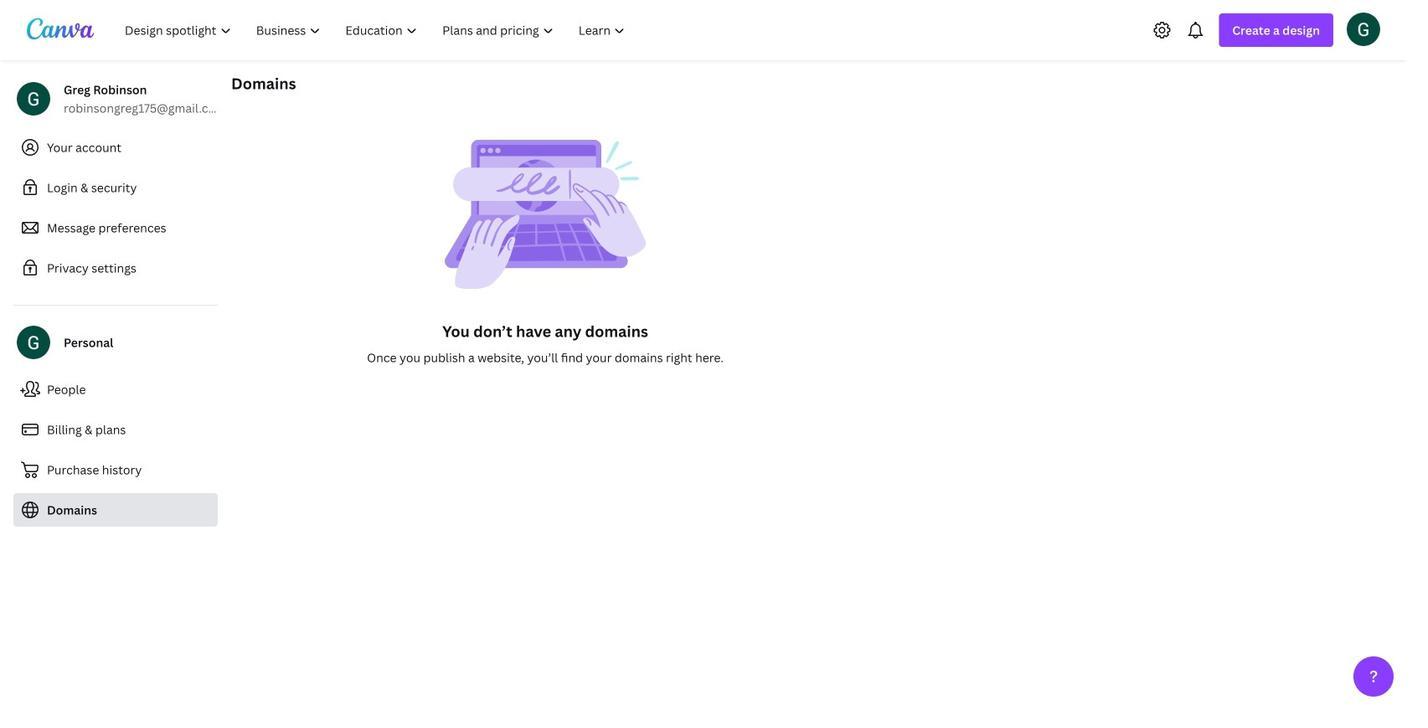 Task type: locate. For each thing, give the bounding box(es) containing it.
greg robinson image
[[1347, 12, 1380, 46]]



Task type: describe. For each thing, give the bounding box(es) containing it.
top level navigation element
[[114, 13, 639, 47]]



Task type: vqa. For each thing, say whether or not it's contained in the screenshot.
top level navigation Element
yes



